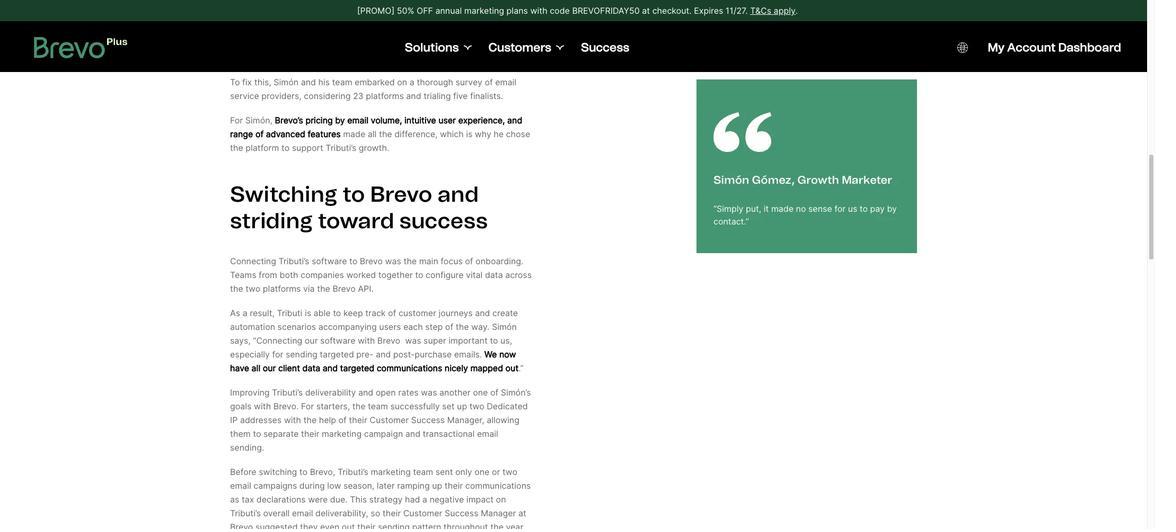 Task type: vqa. For each thing, say whether or not it's contained in the screenshot.
CONTACT US - REPORT ABUSE element
no



Task type: locate. For each thing, give the bounding box(es) containing it.
0 vertical spatial no
[[429, 39, 439, 49]]

1 vertical spatial was
[[405, 336, 421, 346]]

purchase
[[415, 350, 452, 360]]

us for "simply put, it made no sense for us to pay by contact,"
[[481, 39, 491, 49]]

1 vertical spatial data
[[303, 363, 321, 374]]

their
[[349, 415, 368, 426], [301, 429, 320, 440], [445, 481, 463, 492], [383, 509, 401, 519], [358, 523, 376, 530]]

to fix this, simón and his team embarked on a thorough survey of email service providers, considering 23 platforms and trialing five finalists.
[[230, 77, 517, 101]]

23
[[353, 91, 364, 101]]

1 horizontal spatial had
[[405, 495, 420, 506]]

no
[[429, 39, 439, 49], [797, 204, 807, 214]]

was down each
[[405, 336, 421, 346]]

1 vertical spatial pay
[[871, 204, 885, 214]]

on inside the to fix this, simón and his team embarked on a thorough survey of email service providers, considering 23 platforms and trialing five finalists.
[[397, 77, 408, 88]]

manager
[[481, 509, 516, 519]]

tributi's inside improving tributi's deliverability and open rates was another one of simón's goals with brevo. for starters, the team successfully set up two dedicated ip addresses with the help of their customer success manager, allowing them to separate their marketing campaign and transactional email sending.
[[272, 388, 303, 398]]

expires
[[694, 5, 724, 16]]

brevo up success
[[370, 182, 433, 208]]

made inside "simply put, it made no sense for us to pay by contact,"
[[405, 39, 427, 49]]

no inside "simply put, it made no sense for us to pay by contact,"
[[429, 39, 439, 49]]

way.
[[472, 322, 490, 333]]

the down manager
[[491, 523, 504, 530]]

0 horizontal spatial sense
[[442, 39, 466, 49]]

1 horizontal spatial on
[[496, 495, 506, 506]]

with down brevo.
[[284, 415, 301, 426]]

2 horizontal spatial simón
[[714, 173, 750, 187]]

up
[[268, 25, 278, 36], [457, 402, 467, 412], [432, 481, 443, 492]]

from
[[259, 270, 277, 281]]

0 vertical spatial us
[[481, 39, 491, 49]]

nicely
[[445, 363, 468, 374]]

service
[[323, 11, 353, 22], [230, 91, 259, 101]]

0 horizontal spatial made
[[343, 129, 366, 140]]

1 vertical spatial at
[[519, 509, 527, 519]]

year.
[[506, 523, 526, 530]]

was up together
[[385, 256, 402, 267]]

tributi's up brevo.
[[272, 388, 303, 398]]

two right or
[[503, 467, 518, 478]]

to right able
[[333, 308, 341, 319]]

data inside connecting tributi's software to brevo was the main focus of onboarding. teams from both companies worked together to configure vital data across the two platforms via the brevo api.
[[485, 270, 503, 281]]

it down making
[[397, 39, 402, 49]]

email inside tributi's previous email service had plenty of nice features, but it charged the start-up by the size of its contact list, making tributi's impressive growth unnecessarily costly.
[[300, 11, 321, 22]]

email inside brevo's pricing by email volume, intuitive user experience, and range of advanced features
[[348, 115, 369, 126]]

up down previous
[[268, 25, 278, 36]]

made inside made all the difference, which is why he chose the platform to support tributi's growth.
[[343, 129, 366, 140]]

switching
[[259, 467, 297, 478]]

marketing
[[465, 5, 505, 16], [322, 429, 362, 440], [371, 467, 411, 478]]

marketing down help
[[322, 429, 362, 440]]

made up 'growth.'
[[343, 129, 366, 140]]

0 vertical spatial platforms
[[366, 91, 404, 101]]

the down range
[[230, 143, 243, 153]]

platforms inside connecting tributi's software to brevo was the main focus of onboarding. teams from both companies worked together to configure vital data across the two platforms via the brevo api.
[[263, 284, 301, 294]]

no down simón gómez, growth marketer
[[797, 204, 807, 214]]

us,
[[501, 336, 512, 346]]

"simply inside "simply put, it made no sense for us to pay by contact,"
[[347, 39, 377, 49]]

2 vertical spatial marketing
[[371, 467, 411, 478]]

1 vertical spatial simón
[[714, 173, 750, 187]]

icn quote image
[[714, 112, 772, 152]]

suggested
[[256, 523, 298, 530]]

targeted inside as a result, tributi is able to keep track of customer journeys and create automation scenarios accompanying users each step of the way. simón says, "connecting our software with brevo  was super important to us, especially for sending targeted pre- and post-purchase emails.
[[320, 350, 354, 360]]

2 vertical spatial it
[[764, 204, 769, 214]]

experience,
[[459, 115, 505, 126]]

0 horizontal spatial marketing
[[322, 429, 362, 440]]

team for his
[[332, 77, 353, 88]]

0 horizontal spatial put,
[[379, 39, 395, 49]]

no inside the "simply put, it made no sense for us to pay by contact."
[[797, 204, 807, 214]]

1 horizontal spatial all
[[368, 129, 377, 140]]

1 vertical spatial software
[[320, 336, 356, 346]]

0 vertical spatial software
[[312, 256, 347, 267]]

2 horizontal spatial made
[[772, 204, 794, 214]]

and left his
[[301, 77, 316, 88]]

together
[[379, 270, 413, 281]]

of
[[400, 11, 408, 22], [327, 25, 335, 36], [485, 77, 493, 88], [256, 129, 264, 140], [465, 256, 474, 267], [388, 308, 396, 319], [446, 322, 454, 333], [491, 388, 499, 398], [339, 415, 347, 426]]

0 vertical spatial made
[[405, 39, 427, 49]]

to down main
[[416, 270, 424, 281]]

0 vertical spatial "simply
[[347, 39, 377, 49]]

0 vertical spatial was
[[385, 256, 402, 267]]

1 horizontal spatial communications
[[466, 481, 531, 492]]

us inside "simply put, it made no sense for us to pay by contact,"
[[481, 39, 491, 49]]

platforms down embarked
[[366, 91, 404, 101]]

email up they
[[292, 509, 313, 519]]

finalists.
[[470, 91, 504, 101]]

1 horizontal spatial a
[[410, 77, 415, 88]]

the down volume,
[[379, 129, 392, 140]]

of inside connecting tributi's software to brevo was the main focus of onboarding. teams from both companies worked together to configure vital data across the two platforms via the brevo api.
[[465, 256, 474, 267]]

on right embarked
[[397, 77, 408, 88]]

simón down create
[[492, 322, 517, 333]]

1 vertical spatial for
[[301, 402, 314, 412]]

he
[[494, 129, 504, 140]]

1 vertical spatial service
[[230, 91, 259, 101]]

1 horizontal spatial made
[[405, 39, 427, 49]]

1 vertical spatial a
[[243, 308, 248, 319]]

0 horizontal spatial "simply
[[347, 39, 377, 49]]

1 vertical spatial for
[[835, 204, 846, 214]]

brevo left api. on the left bottom
[[333, 284, 356, 294]]

simón
[[274, 77, 299, 88], [714, 173, 750, 187], [492, 322, 517, 333]]

made down making
[[405, 39, 427, 49]]

1 vertical spatial on
[[496, 495, 506, 506]]

team
[[332, 77, 353, 88], [368, 402, 388, 412], [413, 467, 433, 478]]

so
[[371, 509, 380, 519]]

us inside the "simply put, it made no sense for us to pay by contact."
[[849, 204, 858, 214]]

is left able
[[305, 308, 311, 319]]

0 vertical spatial two
[[246, 284, 261, 294]]

to inside the "simply put, it made no sense for us to pay by contact."
[[860, 204, 868, 214]]

"simply inside the "simply put, it made no sense for us to pay by contact."
[[714, 204, 744, 214]]

improving
[[230, 388, 270, 398]]

two inside improving tributi's deliverability and open rates was another one of simón's goals with brevo. for starters, the team successfully set up two dedicated ip addresses with the help of their customer success manager, allowing them to separate their marketing campaign and transactional email sending.
[[470, 402, 485, 412]]

of up finalists.
[[485, 77, 493, 88]]

main
[[419, 256, 439, 267]]

no for "simply put, it made no sense for us to pay by contact."
[[797, 204, 807, 214]]

vital
[[466, 270, 483, 281]]

simón up contact."
[[714, 173, 750, 187]]

and up deliverability
[[323, 363, 338, 374]]

0 vertical spatial sending
[[286, 350, 318, 360]]

1 vertical spatial no
[[797, 204, 807, 214]]

1 horizontal spatial it
[[483, 11, 488, 22]]

2 vertical spatial simón
[[492, 322, 517, 333]]

us down marketer
[[849, 204, 858, 214]]

customer up pattern
[[404, 509, 443, 519]]

sending inside before switching to brevo, tributi's marketing team sent only one or two email campaigns during low season, later ramping up their communications as tax declarations were due. this strategy had a negative impact on tributi's overall email deliverability, so their customer success manager at brevo suggested they even out their sending pattern throughout the year.
[[378, 523, 410, 530]]

out inside we now have all our client data and targeted communications nicely mapped out ."
[[506, 363, 519, 374]]

0 horizontal spatial for
[[230, 115, 243, 126]]

communications down or
[[466, 481, 531, 492]]

software down accompanying
[[320, 336, 356, 346]]

[promo] 50% off annual marketing plans with code brevofriday50 at checkout. expires 11/27. t&cs apply .
[[357, 5, 798, 16]]

2 vertical spatial two
[[503, 467, 518, 478]]

pay inside "simply put, it made no sense for us to pay by contact,"
[[504, 39, 518, 49]]

us for "simply put, it made no sense for us to pay by contact."
[[849, 204, 858, 214]]

step
[[426, 322, 443, 333]]

track
[[366, 308, 386, 319]]

0 horizontal spatial for
[[272, 350, 283, 360]]

this
[[350, 495, 367, 506]]

due.
[[330, 495, 348, 506]]

for down growth
[[835, 204, 846, 214]]

simón,
[[245, 115, 273, 126]]

with up pre-
[[358, 336, 375, 346]]

for inside the "simply put, it made no sense for us to pay by contact."
[[835, 204, 846, 214]]

team up ramping
[[413, 467, 433, 478]]

button image
[[958, 42, 968, 53]]

it inside "simply put, it made no sense for us to pay by contact,"
[[397, 39, 402, 49]]

0 vertical spatial service
[[323, 11, 353, 22]]

it inside the "simply put, it made no sense for us to pay by contact."
[[764, 204, 769, 214]]

for right brevo.
[[301, 402, 314, 412]]

it for "simply put, it made no sense for us to pay by contact."
[[764, 204, 769, 214]]

0 vertical spatial sense
[[442, 39, 466, 49]]

2 vertical spatial a
[[423, 495, 427, 506]]

marketing up later
[[371, 467, 411, 478]]

the inside as a result, tributi is able to keep track of customer journeys and create automation scenarios accompanying users each step of the way. simón says, "connecting our software with brevo  was super important to us, especially for sending targeted pre- and post-purchase emails.
[[456, 322, 469, 333]]

success inside before switching to brevo, tributi's marketing team sent only one or two email campaigns during low season, later ramping up their communications as tax declarations were due. this strategy had a negative impact on tributi's overall email deliverability, so their customer success manager at brevo suggested they even out their sending pattern throughout the year.
[[445, 509, 479, 519]]

team right his
[[332, 77, 353, 88]]

sending inside as a result, tributi is able to keep track of customer journeys and create automation scenarios accompanying users each step of the way. simón says, "connecting our software with brevo  was super important to us, especially for sending targeted pre- and post-purchase emails.
[[286, 350, 318, 360]]

difference,
[[395, 129, 438, 140]]

success down successfully in the left bottom of the page
[[411, 415, 445, 426]]

to down advanced
[[282, 143, 290, 153]]

the up important
[[456, 322, 469, 333]]

marketing inside improving tributi's deliverability and open rates was another one of simón's goals with brevo. for starters, the team successfully set up two dedicated ip addresses with the help of their customer success manager, allowing them to separate their marketing campaign and transactional email sending.
[[322, 429, 362, 440]]

simón inside the to fix this, simón and his team embarked on a thorough survey of email service providers, considering 23 platforms and trialing five finalists.
[[274, 77, 299, 88]]

1 vertical spatial sending
[[378, 523, 410, 530]]

team inside the to fix this, simón and his team embarked on a thorough survey of email service providers, considering 23 platforms and trialing five finalists.
[[332, 77, 353, 88]]

0 horizontal spatial data
[[303, 363, 321, 374]]

switching to brevo and striding toward success
[[230, 182, 488, 234]]

data right client
[[303, 363, 321, 374]]

0 horizontal spatial pay
[[504, 39, 518, 49]]

team inside before switching to brevo, tributi's marketing team sent only one or two email campaigns during low season, later ramping up their communications as tax declarations were due. this strategy had a negative impact on tributi's overall email deliverability, so their customer success manager at brevo suggested they even out their sending pattern throughout the year.
[[413, 467, 433, 478]]

one inside before switching to brevo, tributi's marketing team sent only one or two email campaigns during low season, later ramping up their communications as tax declarations were due. this strategy had a negative impact on tributi's overall email deliverability, so their customer success manager at brevo suggested they even out their sending pattern throughout the year.
[[475, 467, 490, 478]]

was inside improving tributi's deliverability and open rates was another one of simón's goals with brevo. for starters, the team successfully set up two dedicated ip addresses with the help of their customer success manager, allowing them to separate their marketing campaign and transactional email sending.
[[421, 388, 437, 398]]

1 vertical spatial sense
[[809, 204, 833, 214]]

1 vertical spatial out
[[342, 523, 355, 530]]

rates
[[398, 388, 419, 398]]

2 vertical spatial was
[[421, 388, 437, 398]]

sense inside "simply put, it made no sense for us to pay by contact,"
[[442, 39, 466, 49]]

its
[[337, 25, 347, 36]]

put, down the list,
[[379, 39, 395, 49]]

at up year.
[[519, 509, 527, 519]]

1 horizontal spatial up
[[432, 481, 443, 492]]

with inside as a result, tributi is able to keep track of customer journeys and create automation scenarios accompanying users each step of the way. simón says, "connecting our software with brevo  was super important to us, especially for sending targeted pre- and post-purchase emails.
[[358, 336, 375, 346]]

success down brevofriday50
[[581, 40, 630, 55]]

the down "companies"
[[317, 284, 330, 294]]

email down the before in the bottom left of the page
[[230, 481, 251, 492]]

sending
[[286, 350, 318, 360], [378, 523, 410, 530]]

1 vertical spatial two
[[470, 402, 485, 412]]

sense inside the "simply put, it made no sense for us to pay by contact."
[[809, 204, 833, 214]]

able
[[314, 308, 331, 319]]

all inside we now have all our client data and targeted communications nicely mapped out ."
[[252, 363, 261, 374]]

had inside before switching to brevo, tributi's marketing team sent only one or two email campaigns during low season, later ramping up their communications as tax declarations were due. this strategy had a negative impact on tributi's overall email deliverability, so their customer success manager at brevo suggested they even out their sending pattern throughout the year.
[[405, 495, 420, 506]]

and
[[301, 77, 316, 88], [406, 91, 422, 101], [508, 115, 523, 126], [438, 182, 479, 208], [475, 308, 490, 319], [376, 350, 391, 360], [323, 363, 338, 374], [359, 388, 374, 398], [406, 429, 421, 440]]

simón's
[[501, 388, 531, 398]]

my account dashboard link
[[989, 40, 1122, 55]]

no down features,
[[429, 39, 439, 49]]

1 horizontal spatial is
[[466, 129, 473, 140]]

2 vertical spatial team
[[413, 467, 433, 478]]

one
[[473, 388, 488, 398], [475, 467, 490, 478]]

accompanying
[[319, 322, 377, 333]]

them
[[230, 429, 251, 440]]

data inside we now have all our client data and targeted communications nicely mapped out ."
[[303, 363, 321, 374]]

2 vertical spatial success
[[445, 509, 479, 519]]

marketing inside before switching to brevo, tributi's marketing team sent only one or two email campaigns during low season, later ramping up their communications as tax declarations were due. this strategy had a negative impact on tributi's overall email deliverability, so their customer success manager at brevo suggested they even out their sending pattern throughout the year.
[[371, 467, 411, 478]]

service up the its
[[323, 11, 353, 22]]

had down ramping
[[405, 495, 420, 506]]

1 horizontal spatial for
[[301, 402, 314, 412]]

1 horizontal spatial at
[[643, 5, 650, 16]]

0 horizontal spatial up
[[268, 25, 278, 36]]

for inside as a result, tributi is able to keep track of customer journeys and create automation scenarios accompanying users each step of the way. simón says, "connecting our software with brevo  was super important to us, especially for sending targeted pre- and post-purchase emails.
[[272, 350, 283, 360]]

0 horizontal spatial it
[[397, 39, 402, 49]]

was inside as a result, tributi is able to keep track of customer journeys and create automation scenarios accompanying users each step of the way. simón says, "connecting our software with brevo  was super important to us, especially for sending targeted pre- and post-purchase emails.
[[405, 336, 421, 346]]

put, for contact."
[[746, 204, 762, 214]]

it
[[483, 11, 488, 22], [397, 39, 402, 49], [764, 204, 769, 214]]

all up 'growth.'
[[368, 129, 377, 140]]

data
[[485, 270, 503, 281], [303, 363, 321, 374]]

team inside improving tributi's deliverability and open rates was another one of simón's goals with brevo. for starters, the team successfully set up two dedicated ip addresses with the help of their customer success manager, allowing them to separate their marketing campaign and transactional email sending.
[[368, 402, 388, 412]]

for for "simply put, it made no sense for us to pay by contact,"
[[468, 39, 479, 49]]

for inside "simply put, it made no sense for us to pay by contact,"
[[468, 39, 479, 49]]

post-
[[393, 350, 415, 360]]

1 vertical spatial platforms
[[263, 284, 301, 294]]

to up during
[[300, 467, 308, 478]]

0 horizontal spatial communications
[[377, 363, 443, 374]]

brevo
[[370, 182, 433, 208], [360, 256, 383, 267], [333, 284, 356, 294], [230, 523, 253, 530]]

0 horizontal spatial had
[[355, 11, 370, 22]]

to inside before switching to brevo, tributi's marketing team sent only one or two email campaigns during low season, later ramping up their communications as tax declarations were due. this strategy had a negative impact on tributi's overall email deliverability, so their customer success manager at brevo suggested they even out their sending pattern throughout the year.
[[300, 467, 308, 478]]

1 horizontal spatial sense
[[809, 204, 833, 214]]

2 horizontal spatial it
[[764, 204, 769, 214]]

0 vertical spatial customer
[[370, 415, 409, 426]]

to down impressive
[[493, 39, 501, 49]]

two down teams at left bottom
[[246, 284, 261, 294]]

sending up client
[[286, 350, 318, 360]]

transactional
[[423, 429, 475, 440]]

1 vertical spatial team
[[368, 402, 388, 412]]

scenarios
[[278, 322, 316, 333]]

made inside the "simply put, it made no sense for us to pay by contact."
[[772, 204, 794, 214]]

only
[[456, 467, 472, 478]]

brevo down tax
[[230, 523, 253, 530]]

create
[[493, 308, 518, 319]]

1 vertical spatial marketing
[[322, 429, 362, 440]]

our down scenarios
[[305, 336, 318, 346]]

growth
[[798, 173, 840, 187]]

1 horizontal spatial marketing
[[371, 467, 411, 478]]

simón up providers,
[[274, 77, 299, 88]]

for down impressive
[[468, 39, 479, 49]]

pay for "simply put, it made no sense for us to pay by contact."
[[871, 204, 885, 214]]

pay down marketer
[[871, 204, 885, 214]]

user
[[439, 115, 456, 126]]

software inside connecting tributi's software to brevo was the main focus of onboarding. teams from both companies worked together to configure vital data across the two platforms via the brevo api.
[[312, 256, 347, 267]]

range
[[230, 129, 253, 140]]

0 vertical spatial one
[[473, 388, 488, 398]]

their down the starters, at the bottom of page
[[349, 415, 368, 426]]

to inside improving tributi's deliverability and open rates was another one of simón's goals with brevo. for starters, the team successfully set up two dedicated ip addresses with the help of their customer success manager, allowing them to separate their marketing campaign and transactional email sending.
[[253, 429, 261, 440]]

and down successfully in the left bottom of the page
[[406, 429, 421, 440]]

season,
[[344, 481, 375, 492]]

0 vertical spatial at
[[643, 5, 650, 16]]

we now have all our client data and targeted communications nicely mapped out ."
[[230, 350, 524, 374]]

advanced
[[266, 129, 305, 140]]

"simply for contact,"
[[347, 39, 377, 49]]

email up finalists.
[[496, 77, 517, 88]]

0 horizontal spatial on
[[397, 77, 408, 88]]

0 horizontal spatial is
[[305, 308, 311, 319]]

"connecting
[[253, 336, 303, 346]]

1 vertical spatial targeted
[[340, 363, 375, 374]]

"simply down contact
[[347, 39, 377, 49]]

starters,
[[317, 402, 350, 412]]

made down gómez,
[[772, 204, 794, 214]]

0 vertical spatial targeted
[[320, 350, 354, 360]]

marketing up impressive
[[465, 5, 505, 16]]

it down gómez,
[[764, 204, 769, 214]]

growth
[[230, 39, 258, 49]]

up right set
[[457, 402, 467, 412]]

success
[[400, 208, 488, 234]]

11/27.
[[726, 5, 748, 16]]

made for "simply put, it made no sense for us to pay by contact,"
[[405, 39, 427, 49]]

2 vertical spatial up
[[432, 481, 443, 492]]

t&cs
[[751, 5, 772, 16]]

1 horizontal spatial for
[[468, 39, 479, 49]]

solutions
[[405, 40, 459, 55]]

is left why
[[466, 129, 473, 140]]

size
[[309, 25, 324, 36]]

0 horizontal spatial us
[[481, 39, 491, 49]]

0 horizontal spatial team
[[332, 77, 353, 88]]

service down the fix
[[230, 91, 259, 101]]

1 horizontal spatial "simply
[[714, 204, 744, 214]]

keep
[[344, 308, 363, 319]]

0 vertical spatial our
[[305, 336, 318, 346]]

a left thorough at the left top
[[410, 77, 415, 88]]

dashboard
[[1059, 40, 1122, 55]]

volume,
[[371, 115, 402, 126]]

super
[[424, 336, 446, 346]]

all inside made all the difference, which is why he chose the platform to support tributi's growth.
[[368, 129, 377, 140]]

team down open
[[368, 402, 388, 412]]

out down deliverability,
[[342, 523, 355, 530]]

the left main
[[404, 256, 417, 267]]

2 horizontal spatial team
[[413, 467, 433, 478]]

customer up campaign
[[370, 415, 409, 426]]

two inside connecting tributi's software to brevo was the main focus of onboarding. teams from both companies worked together to configure vital data across the two platforms via the brevo api.
[[246, 284, 261, 294]]

1 horizontal spatial platforms
[[366, 91, 404, 101]]

all
[[368, 129, 377, 140], [252, 363, 261, 374]]

communications
[[377, 363, 443, 374], [466, 481, 531, 492]]

contact,"
[[230, 53, 266, 63]]

goals
[[230, 402, 252, 412]]

pay inside the "simply put, it made no sense for us to pay by contact."
[[871, 204, 885, 214]]

2 vertical spatial made
[[772, 204, 794, 214]]

1 vertical spatial all
[[252, 363, 261, 374]]

making
[[398, 25, 427, 36]]

and up chose
[[508, 115, 523, 126]]

but
[[467, 11, 480, 22]]

0 vertical spatial it
[[483, 11, 488, 22]]

tributi's down features
[[326, 143, 357, 153]]

0 vertical spatial communications
[[377, 363, 443, 374]]

is inside made all the difference, which is why he chose the platform to support tributi's growth.
[[466, 129, 473, 140]]

1 horizontal spatial service
[[323, 11, 353, 22]]

to
[[493, 39, 501, 49], [282, 143, 290, 153], [343, 182, 365, 208], [860, 204, 868, 214], [350, 256, 358, 267], [416, 270, 424, 281], [333, 308, 341, 319], [490, 336, 498, 346], [253, 429, 261, 440], [300, 467, 308, 478]]

mapped
[[471, 363, 503, 374]]

1 horizontal spatial out
[[506, 363, 519, 374]]

1 vertical spatial communications
[[466, 481, 531, 492]]

as
[[230, 308, 240, 319]]

and inside switching to brevo and striding toward success
[[438, 182, 479, 208]]

manager,
[[447, 415, 485, 426]]

software inside as a result, tributi is able to keep track of customer journeys and create automation scenarios accompanying users each step of the way. simón says, "connecting our software with brevo  was super important to us, especially for sending targeted pre- and post-purchase emails.
[[320, 336, 356, 346]]

communications down post-
[[377, 363, 443, 374]]

0 horizontal spatial service
[[230, 91, 259, 101]]

1 vertical spatial success
[[411, 415, 445, 426]]

is inside as a result, tributi is able to keep track of customer journeys and create automation scenarios accompanying users each step of the way. simón says, "connecting our software with brevo  was super important to us, especially for sending targeted pre- and post-purchase emails.
[[305, 308, 311, 319]]

put, inside the "simply put, it made no sense for us to pay by contact."
[[746, 204, 762, 214]]

by up unnecessarily
[[281, 25, 291, 36]]

as a result, tributi is able to keep track of customer journeys and create automation scenarios accompanying users each step of the way. simón says, "connecting our software with brevo  was super important to us, especially for sending targeted pre- and post-purchase emails.
[[230, 308, 518, 360]]

platforms down both
[[263, 284, 301, 294]]

0 vertical spatial simón
[[274, 77, 299, 88]]

tributi's inside connecting tributi's software to brevo was the main focus of onboarding. teams from both companies worked together to configure vital data across the two platforms via the brevo api.
[[279, 256, 309, 267]]

software up "companies"
[[312, 256, 347, 267]]

0 horizontal spatial at
[[519, 509, 527, 519]]

0 vertical spatial for
[[468, 39, 479, 49]]

1 vertical spatial "simply
[[714, 204, 744, 214]]

0 horizontal spatial platforms
[[263, 284, 301, 294]]

simón inside as a result, tributi is able to keep track of customer journeys and create automation scenarios accompanying users each step of the way. simón says, "connecting our software with brevo  was super important to us, especially for sending targeted pre- and post-purchase emails.
[[492, 322, 517, 333]]

0 horizontal spatial out
[[342, 523, 355, 530]]

for inside improving tributi's deliverability and open rates was another one of simón's goals with brevo. for starters, the team successfully set up two dedicated ip addresses with the help of their customer success manager, allowing them to separate their marketing campaign and transactional email sending.
[[301, 402, 314, 412]]

pay down 'charged' at left
[[504, 39, 518, 49]]

0 horizontal spatial simón
[[274, 77, 299, 88]]



Task type: describe. For each thing, give the bounding box(es) containing it.
embarked
[[355, 77, 395, 88]]

[promo]
[[357, 5, 395, 16]]

tributi's down tax
[[230, 509, 261, 519]]

customer inside before switching to brevo, tributi's marketing team sent only one or two email campaigns during low season, later ramping up their communications as tax declarations were due. this strategy had a negative impact on tributi's overall email deliverability, so their customer success manager at brevo suggested they even out their sending pattern throughout the year.
[[404, 509, 443, 519]]

declarations
[[257, 495, 306, 506]]

communications inside we now have all our client data and targeted communications nicely mapped out ."
[[377, 363, 443, 374]]

platforms inside the to fix this, simón and his team embarked on a thorough survey of email service providers, considering 23 platforms and trialing five finalists.
[[366, 91, 404, 101]]

previous
[[263, 11, 298, 22]]

emails.
[[454, 350, 482, 360]]

sent
[[436, 467, 453, 478]]

their down strategy
[[383, 509, 401, 519]]

targeted inside we now have all our client data and targeted communications nicely mapped out ."
[[340, 363, 375, 374]]

communications inside before switching to brevo, tributi's marketing team sent only one or two email campaigns during low season, later ramping up their communications as tax declarations were due. this strategy had a negative impact on tributi's overall email deliverability, so their customer success manager at brevo suggested they even out their sending pattern throughout the year.
[[466, 481, 531, 492]]

their down help
[[301, 429, 320, 440]]

across
[[506, 270, 532, 281]]

tributi
[[277, 308, 303, 319]]

successfully
[[391, 402, 440, 412]]

features
[[308, 129, 341, 140]]

one inside improving tributi's deliverability and open rates was another one of simón's goals with brevo. for starters, the team successfully set up two dedicated ip addresses with the help of their customer success manager, allowing them to separate their marketing campaign and transactional email sending.
[[473, 388, 488, 398]]

worked
[[347, 270, 376, 281]]

on inside before switching to brevo, tributi's marketing team sent only one or two email campaigns during low season, later ramping up their communications as tax declarations were due. this strategy had a negative impact on tributi's overall email deliverability, so their customer success manager at brevo suggested they even out their sending pattern throughout the year.
[[496, 495, 506, 506]]

my
[[989, 40, 1005, 55]]

which
[[440, 129, 464, 140]]

why
[[475, 129, 492, 140]]

with up addresses
[[254, 402, 271, 412]]

a inside the to fix this, simón and his team embarked on a thorough survey of email service providers, considering 23 platforms and trialing five finalists.
[[410, 77, 415, 88]]

low
[[327, 481, 341, 492]]

out inside before switching to brevo, tributi's marketing team sent only one or two email campaigns during low season, later ramping up their communications as tax declarations were due. this strategy had a negative impact on tributi's overall email deliverability, so their customer success manager at brevo suggested they even out their sending pattern throughout the year.
[[342, 523, 355, 530]]

considering
[[304, 91, 351, 101]]

and left trialing
[[406, 91, 422, 101]]

had inside tributi's previous email service had plenty of nice features, but it charged the start-up by the size of its contact list, making tributi's impressive growth unnecessarily costly.
[[355, 11, 370, 22]]

teams
[[230, 270, 257, 281]]

providers,
[[262, 91, 302, 101]]

with left code
[[531, 5, 548, 16]]

account
[[1008, 40, 1056, 55]]

by inside the "simply put, it made no sense for us to pay by contact."
[[888, 204, 898, 214]]

their down so
[[358, 523, 376, 530]]

result,
[[250, 308, 275, 319]]

ramping
[[397, 481, 430, 492]]

of right help
[[339, 415, 347, 426]]

brevo up worked
[[360, 256, 383, 267]]

the left help
[[304, 415, 317, 426]]

and inside we now have all our client data and targeted communications nicely mapped out ."
[[323, 363, 338, 374]]

by inside brevo's pricing by email volume, intuitive user experience, and range of advanced features
[[335, 115, 345, 126]]

up inside before switching to brevo, tributi's marketing team sent only one or two email campaigns during low season, later ramping up their communications as tax declarations were due. this strategy had a negative impact on tributi's overall email deliverability, so their customer success manager at brevo suggested they even out their sending pattern throughout the year.
[[432, 481, 443, 492]]

brevo's
[[275, 115, 303, 126]]

striding
[[230, 208, 313, 234]]

our inside we now have all our client data and targeted communications nicely mapped out ."
[[263, 363, 276, 374]]

sense for "simply put, it made no sense for us to pay by contact."
[[809, 204, 833, 214]]

tributi's previous email service had plenty of nice features, but it charged the start-up by the size of its contact list, making tributi's impressive growth unnecessarily costly.
[[230, 11, 523, 49]]

gómez,
[[752, 173, 795, 187]]

customers
[[489, 40, 552, 55]]

made all the difference, which is why he chose the platform to support tributi's growth.
[[230, 129, 531, 153]]

the up growth
[[230, 25, 243, 36]]

thorough
[[417, 77, 454, 88]]

solutions link
[[405, 40, 472, 55]]

fix
[[242, 77, 252, 88]]

were
[[308, 495, 328, 506]]

costly.
[[318, 39, 344, 49]]

plans
[[507, 5, 528, 16]]

0 vertical spatial marketing
[[465, 5, 505, 16]]

a inside before switching to brevo, tributi's marketing team sent only one or two email campaigns during low season, later ramping up their communications as tax declarations were due. this strategy had a negative impact on tributi's overall email deliverability, so their customer success manager at brevo suggested they even out their sending pattern throughout the year.
[[423, 495, 427, 506]]

tributi's inside made all the difference, which is why he chose the platform to support tributi's growth.
[[326, 143, 357, 153]]

five
[[454, 91, 468, 101]]

"simply for contact."
[[714, 204, 744, 214]]

service inside the to fix this, simón and his team embarked on a thorough survey of email service providers, considering 23 platforms and trialing five finalists.
[[230, 91, 259, 101]]

overall
[[263, 509, 290, 519]]

survey
[[456, 77, 483, 88]]

customer
[[399, 308, 437, 319]]

up inside improving tributi's deliverability and open rates was another one of simón's goals with brevo. for starters, the team successfully set up two dedicated ip addresses with the help of their customer success manager, allowing them to separate their marketing campaign and transactional email sending.
[[457, 402, 467, 412]]

impact
[[467, 495, 494, 506]]

to inside made all the difference, which is why he chose the platform to support tributi's growth.
[[282, 143, 290, 153]]

and up way.
[[475, 308, 490, 319]]

it inside tributi's previous email service had plenty of nice features, but it charged the start-up by the size of its contact list, making tributi's impressive growth unnecessarily costly.
[[483, 11, 488, 22]]

by inside tributi's previous email service had plenty of nice features, but it charged the start-up by the size of its contact list, making tributi's impressive growth unnecessarily costly.
[[281, 25, 291, 36]]

success link
[[581, 40, 630, 55]]

to inside switching to brevo and striding toward success
[[343, 182, 365, 208]]

service inside tributi's previous email service had plenty of nice features, but it charged the start-up by the size of its contact list, making tributi's impressive growth unnecessarily costly.
[[323, 11, 353, 22]]

"simply put, it made no sense for us to pay by contact,"
[[230, 39, 530, 63]]

checkout.
[[653, 5, 692, 16]]

contact
[[349, 25, 380, 36]]

was inside connecting tributi's software to brevo was the main focus of onboarding. teams from both companies worked together to configure vital data across the two platforms via the brevo api.
[[385, 256, 402, 267]]

trialing
[[424, 91, 451, 101]]

email inside the to fix this, simón and his team embarked on a thorough survey of email service providers, considering 23 platforms and trialing five finalists.
[[496, 77, 517, 88]]

pricing
[[306, 115, 333, 126]]

brevo inside switching to brevo and striding toward success
[[370, 182, 433, 208]]

to inside "simply put, it made no sense for us to pay by contact,"
[[493, 39, 501, 49]]

contact."
[[714, 217, 750, 227]]

for for "simply put, it made no sense for us to pay by contact."
[[835, 204, 846, 214]]

the right the starters, at the bottom of page
[[353, 402, 366, 412]]

email inside improving tributi's deliverability and open rates was another one of simón's goals with brevo. for starters, the team successfully set up two dedicated ip addresses with the help of their customer success manager, allowing them to separate their marketing campaign and transactional email sending.
[[477, 429, 499, 440]]

and inside brevo's pricing by email volume, intuitive user experience, and range of advanced features
[[508, 115, 523, 126]]

intuitive
[[405, 115, 436, 126]]

support
[[292, 143, 323, 153]]

the left size
[[293, 25, 306, 36]]

via
[[303, 284, 315, 294]]

of left the its
[[327, 25, 335, 36]]

code
[[550, 5, 570, 16]]

tax
[[242, 495, 254, 506]]

of left nice on the left of the page
[[400, 11, 408, 22]]

connecting
[[230, 256, 276, 267]]

during
[[300, 481, 325, 492]]

charged
[[490, 11, 523, 22]]

the inside before switching to brevo, tributi's marketing team sent only one or two email campaigns during low season, later ramping up their communications as tax declarations were due. this strategy had a negative impact on tributi's overall email deliverability, so their customer success manager at brevo suggested they even out their sending pattern throughout the year.
[[491, 523, 504, 530]]

0 vertical spatial success
[[581, 40, 630, 55]]

growth.
[[359, 143, 390, 153]]

brevo,
[[310, 467, 335, 478]]

made for "simply put, it made no sense for us to pay by contact."
[[772, 204, 794, 214]]

sense for "simply put, it made no sense for us to pay by contact,"
[[442, 39, 466, 49]]

deliverability,
[[316, 509, 369, 519]]

brevo image
[[34, 37, 128, 58]]

and left open
[[359, 388, 374, 398]]

open
[[376, 388, 396, 398]]

pay for "simply put, it made no sense for us to pay by contact,"
[[504, 39, 518, 49]]

no for "simply put, it made no sense for us to pay by contact,"
[[429, 39, 439, 49]]

of up users at left bottom
[[388, 308, 396, 319]]

0 vertical spatial for
[[230, 115, 243, 126]]

of inside brevo's pricing by email volume, intuitive user experience, and range of advanced features
[[256, 129, 264, 140]]

tributi's up the start- at top
[[230, 11, 261, 22]]

success inside improving tributi's deliverability and open rates was another one of simón's goals with brevo. for starters, the team successfully set up two dedicated ip addresses with the help of their customer success manager, allowing them to separate their marketing campaign and transactional email sending.
[[411, 415, 445, 426]]

tributi's up season,
[[338, 467, 369, 478]]

two inside before switching to brevo, tributi's marketing team sent only one or two email campaigns during low season, later ramping up their communications as tax declarations were due. this strategy had a negative impact on tributi's overall email deliverability, so their customer success manager at brevo suggested they even out their sending pattern throughout the year.
[[503, 467, 518, 478]]

to up worked
[[350, 256, 358, 267]]

brevo inside before switching to brevo, tributi's marketing team sent only one or two email campaigns during low season, later ramping up their communications as tax declarations were due. this strategy had a negative impact on tributi's overall email deliverability, so their customer success manager at brevo suggested they even out their sending pattern throughout the year.
[[230, 523, 253, 530]]

of inside the to fix this, simón and his team embarked on a thorough survey of email service providers, considering 23 platforms and trialing five finalists.
[[485, 77, 493, 88]]

set
[[442, 402, 455, 412]]

later
[[377, 481, 395, 492]]

customer inside improving tributi's deliverability and open rates was another one of simón's goals with brevo. for starters, the team successfully set up two dedicated ip addresses with the help of their customer success manager, allowing them to separate their marketing campaign and transactional email sending.
[[370, 415, 409, 426]]

now
[[500, 350, 516, 360]]

apply
[[774, 5, 796, 16]]

platform
[[246, 143, 279, 153]]

50%
[[397, 5, 415, 16]]

and right pre-
[[376, 350, 391, 360]]

their up negative
[[445, 481, 463, 492]]

toward
[[318, 208, 394, 234]]

of up 'dedicated'
[[491, 388, 499, 398]]

before switching to brevo, tributi's marketing team sent only one or two email campaigns during low season, later ramping up their communications as tax declarations were due. this strategy had a negative impact on tributi's overall email deliverability, so their customer success manager at brevo suggested they even out their sending pattern throughout the year.
[[230, 467, 531, 530]]

at inside before switching to brevo, tributi's marketing team sent only one or two email campaigns during low season, later ramping up their communications as tax declarations were due. this strategy had a negative impact on tributi's overall email deliverability, so their customer success manager at brevo suggested they even out their sending pattern throughout the year.
[[519, 509, 527, 519]]

onboarding.
[[476, 256, 524, 267]]

to left us,
[[490, 336, 498, 346]]

automation
[[230, 322, 275, 333]]

up inside tributi's previous email service had plenty of nice features, but it charged the start-up by the size of its contact list, making tributi's impressive growth unnecessarily costly.
[[268, 25, 278, 36]]

tributi's down features,
[[430, 25, 460, 36]]

the down teams at left bottom
[[230, 284, 243, 294]]

it for "simply put, it made no sense for us to pay by contact,"
[[397, 39, 402, 49]]

we
[[485, 350, 497, 360]]

put, for contact,"
[[379, 39, 395, 49]]

before
[[230, 467, 257, 478]]

."
[[519, 363, 524, 374]]

team for marketing
[[413, 467, 433, 478]]

of down journeys at left bottom
[[446, 322, 454, 333]]

or
[[492, 467, 500, 478]]

our inside as a result, tributi is able to keep track of customer journeys and create automation scenarios accompanying users each step of the way. simón says, "connecting our software with brevo  was super important to us, especially for sending targeted pre- and post-purchase emails.
[[305, 336, 318, 346]]

by inside "simply put, it made no sense for us to pay by contact,"
[[521, 39, 530, 49]]

for simón,
[[230, 115, 275, 126]]

a inside as a result, tributi is able to keep track of customer journeys and create automation scenarios accompanying users each step of the way. simón says, "connecting our software with brevo  was super important to us, especially for sending targeted pre- and post-purchase emails.
[[243, 308, 248, 319]]

customers link
[[489, 40, 564, 55]]

simón gómez, growth marketer
[[714, 173, 893, 187]]

addresses
[[240, 415, 282, 426]]

says,
[[230, 336, 251, 346]]

important
[[449, 336, 488, 346]]



